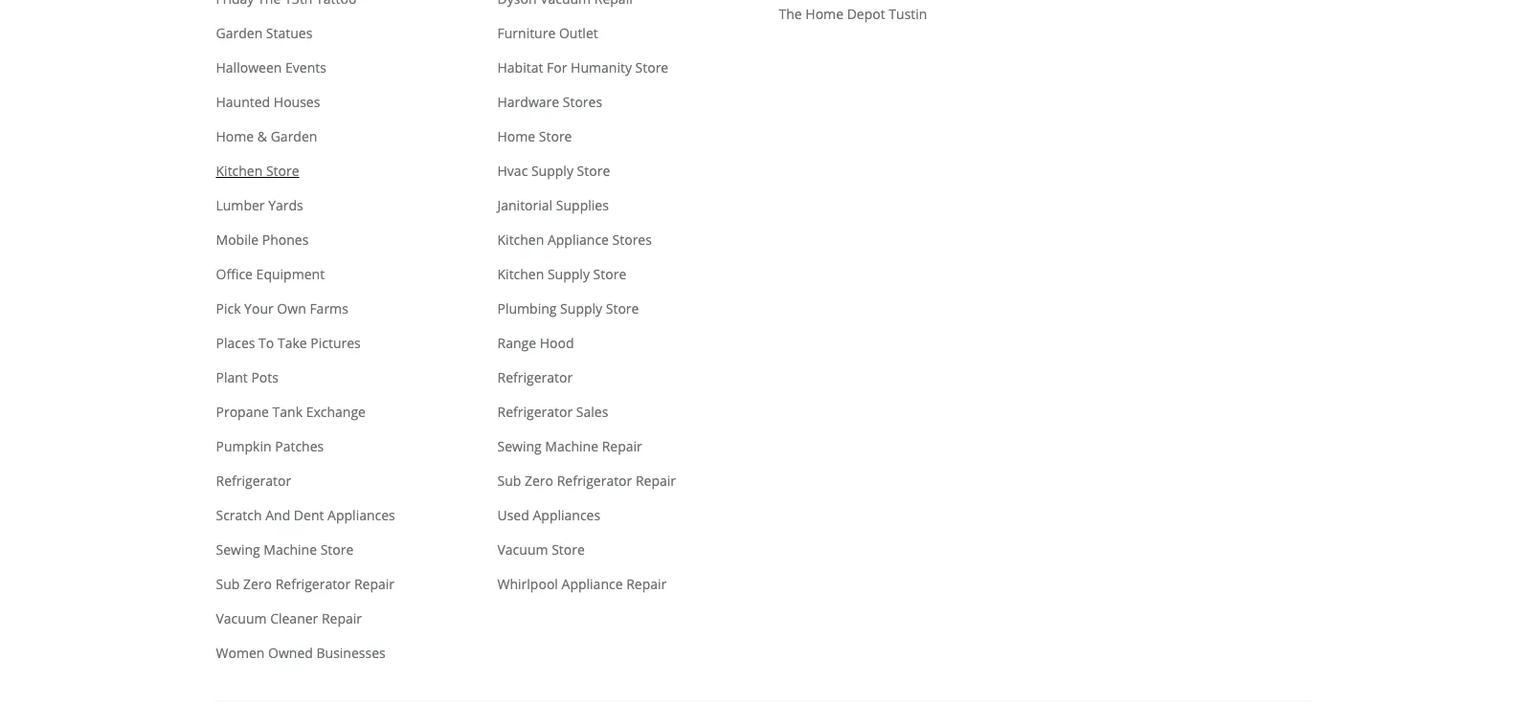 Task type: vqa. For each thing, say whether or not it's contained in the screenshot.
right more
no



Task type: locate. For each thing, give the bounding box(es) containing it.
1 vertical spatial kitchen
[[498, 231, 544, 249]]

to
[[259, 334, 274, 352]]

whirlpool appliance repair
[[498, 576, 667, 594]]

2 vertical spatial supply
[[560, 300, 603, 318]]

store up supplies
[[577, 162, 610, 180]]

0 horizontal spatial sewing
[[216, 541, 260, 559]]

machine down refrigerator sales
[[545, 438, 599, 456]]

sub zero refrigerator repair link down sewing machine repair
[[482, 464, 748, 498]]

your
[[244, 300, 274, 318]]

for
[[547, 58, 567, 77]]

appliance down vacuum store link
[[562, 576, 623, 594]]

appliance for stores
[[548, 231, 609, 249]]

humanity
[[571, 58, 632, 77]]

own
[[277, 300, 306, 318]]

plant pots link
[[201, 361, 467, 395]]

1 vertical spatial machine
[[264, 541, 317, 559]]

whirlpool
[[498, 576, 558, 594]]

whirlpool appliance repair link
[[482, 567, 748, 602]]

garden
[[216, 24, 263, 42], [271, 127, 317, 146]]

2 vertical spatial kitchen
[[498, 265, 544, 283]]

store up whirlpool appliance repair
[[552, 541, 585, 559]]

janitorial supplies link
[[482, 188, 748, 223]]

sewing down scratch at the left of page
[[216, 541, 260, 559]]

kitchen
[[216, 162, 263, 180], [498, 231, 544, 249], [498, 265, 544, 283]]

home right "the"
[[806, 5, 844, 23]]

women owned businesses link
[[201, 636, 467, 671]]

vacuum up the women
[[216, 610, 267, 628]]

hvac supply store link
[[482, 154, 748, 188]]

store
[[635, 58, 669, 77], [539, 127, 572, 146], [266, 162, 299, 180], [577, 162, 610, 180], [593, 265, 627, 283], [606, 300, 639, 318], [321, 541, 354, 559], [552, 541, 585, 559]]

janitorial
[[498, 196, 553, 215]]

0 horizontal spatial sub zero refrigerator repair
[[216, 576, 395, 594]]

0 vertical spatial stores
[[563, 93, 602, 111]]

appliance for repair
[[562, 576, 623, 594]]

zero
[[525, 472, 554, 490], [243, 576, 272, 594]]

0 vertical spatial vacuum
[[498, 541, 548, 559]]

store up hvac supply store
[[539, 127, 572, 146]]

home up hvac
[[498, 127, 535, 146]]

0 horizontal spatial garden
[[216, 24, 263, 42]]

2 appliances from the left
[[533, 507, 601, 525]]

appliances up the sewing machine store link
[[328, 507, 395, 525]]

1 vertical spatial sub zero refrigerator repair link
[[201, 567, 467, 602]]

store up yards
[[266, 162, 299, 180]]

sub down 'sewing machine store'
[[216, 576, 240, 594]]

office
[[216, 265, 253, 283]]

refrigerator down sewing machine repair link
[[557, 472, 632, 490]]

plant
[[216, 369, 248, 387]]

1 horizontal spatial sewing
[[498, 438, 542, 456]]

repair for vacuum cleaner repair
[[322, 610, 362, 628]]

0 vertical spatial garden
[[216, 24, 263, 42]]

kitchen for kitchen appliance stores
[[498, 231, 544, 249]]

office equipment
[[216, 265, 325, 283]]

vacuum store
[[498, 541, 585, 559]]

1 horizontal spatial vacuum
[[498, 541, 548, 559]]

machine down and
[[264, 541, 317, 559]]

garden up halloween at the top left of the page
[[216, 24, 263, 42]]

1 vertical spatial vacuum
[[216, 610, 267, 628]]

supply inside "link"
[[531, 162, 574, 180]]

kitchen appliance stores
[[498, 231, 652, 249]]

supply up "janitorial supplies"
[[531, 162, 574, 180]]

sub up used
[[498, 472, 521, 490]]

sub zero refrigerator repair link up cleaner on the bottom left of the page
[[201, 567, 467, 602]]

supply down the kitchen supply store
[[560, 300, 603, 318]]

equipment
[[256, 265, 325, 283]]

sub
[[498, 472, 521, 490], [216, 576, 240, 594]]

0 vertical spatial sewing
[[498, 438, 542, 456]]

appliance
[[548, 231, 609, 249], [562, 576, 623, 594]]

1 vertical spatial appliance
[[562, 576, 623, 594]]

exchange
[[306, 403, 366, 421]]

events
[[285, 58, 326, 77]]

hardware stores link
[[482, 85, 748, 119]]

repair up women owned businesses link
[[322, 610, 362, 628]]

1 horizontal spatial garden
[[271, 127, 317, 146]]

store down kitchen appliance stores link
[[593, 265, 627, 283]]

0 vertical spatial sub zero refrigerator repair
[[498, 472, 676, 490]]

home & garden
[[216, 127, 317, 146]]

sewing down refrigerator sales
[[498, 438, 542, 456]]

plumbing supply store link
[[482, 292, 748, 326]]

yards
[[268, 196, 303, 215]]

pumpkin patches link
[[201, 430, 467, 464]]

places to take pictures
[[216, 334, 361, 352]]

1 vertical spatial refrigerator link
[[201, 464, 467, 498]]

store inside 'home store' link
[[539, 127, 572, 146]]

supply up "plumbing supply store"
[[548, 265, 590, 283]]

vacuum
[[498, 541, 548, 559], [216, 610, 267, 628]]

home & garden link
[[201, 119, 467, 154]]

stores down janitorial supplies link
[[612, 231, 652, 249]]

1 horizontal spatial refrigerator link
[[482, 361, 748, 395]]

0 horizontal spatial machine
[[264, 541, 317, 559]]

plumbing
[[498, 300, 557, 318]]

supply for kitchen
[[548, 265, 590, 283]]

repair down vacuum store link
[[626, 576, 667, 594]]

machine for repair
[[545, 438, 599, 456]]

machine
[[545, 438, 599, 456], [264, 541, 317, 559]]

sub zero refrigerator repair down sewing machine repair
[[498, 472, 676, 490]]

tustin
[[889, 5, 927, 23]]

janitorial supplies
[[498, 196, 609, 215]]

appliances inside the scratch and dent appliances link
[[328, 507, 395, 525]]

sewing machine store link
[[201, 533, 467, 567]]

1 horizontal spatial sub
[[498, 472, 521, 490]]

phones
[[262, 231, 309, 249]]

store down the scratch and dent appliances link
[[321, 541, 354, 559]]

halloween
[[216, 58, 282, 77]]

1 horizontal spatial appliances
[[533, 507, 601, 525]]

machine for store
[[264, 541, 317, 559]]

0 horizontal spatial vacuum
[[216, 610, 267, 628]]

appliances up vacuum store at the left of page
[[533, 507, 601, 525]]

sewing for sewing machine store
[[216, 541, 260, 559]]

dent
[[294, 507, 324, 525]]

hvac supply store
[[498, 162, 610, 180]]

refrigerator link
[[482, 361, 748, 395], [201, 464, 467, 498]]

kitchen up lumber
[[216, 162, 263, 180]]

1 vertical spatial zero
[[243, 576, 272, 594]]

kitchen up plumbing
[[498, 265, 544, 283]]

used appliances
[[498, 507, 601, 525]]

0 vertical spatial sub
[[498, 472, 521, 490]]

appliance down supplies
[[548, 231, 609, 249]]

the
[[779, 5, 802, 23]]

vacuum for vacuum store
[[498, 541, 548, 559]]

kitchen down janitorial
[[498, 231, 544, 249]]

businesses
[[316, 645, 386, 663]]

hardware
[[498, 93, 559, 111]]

zero down 'sewing machine store'
[[243, 576, 272, 594]]

sub zero refrigerator repair link
[[482, 464, 748, 498], [201, 567, 467, 602]]

0 vertical spatial sub zero refrigerator repair link
[[482, 464, 748, 498]]

0 vertical spatial appliance
[[548, 231, 609, 249]]

1 vertical spatial garden
[[271, 127, 317, 146]]

home left &
[[216, 127, 254, 146]]

1 vertical spatial sewing
[[216, 541, 260, 559]]

1 vertical spatial sub
[[216, 576, 240, 594]]

vacuum up whirlpool
[[498, 541, 548, 559]]

mobile phones
[[216, 231, 309, 249]]

sub zero refrigerator repair up cleaner on the bottom left of the page
[[216, 576, 395, 594]]

home
[[806, 5, 844, 23], [216, 127, 254, 146], [498, 127, 535, 146]]

0 vertical spatial machine
[[545, 438, 599, 456]]

store up range hood link on the top left of page
[[606, 300, 639, 318]]

home store
[[498, 127, 572, 146]]

stores
[[563, 93, 602, 111], [612, 231, 652, 249]]

store inside "kitchen store" link
[[266, 162, 299, 180]]

1 horizontal spatial sub zero refrigerator repair
[[498, 472, 676, 490]]

pumpkin patches
[[216, 438, 324, 456]]

sewing inside sewing machine repair link
[[498, 438, 542, 456]]

garden right &
[[271, 127, 317, 146]]

home for habitat for humanity store
[[498, 127, 535, 146]]

repair up vacuum cleaner repair link
[[354, 576, 395, 594]]

0 vertical spatial zero
[[525, 472, 554, 490]]

1 horizontal spatial home
[[498, 127, 535, 146]]

0 horizontal spatial home
[[216, 127, 254, 146]]

1 horizontal spatial machine
[[545, 438, 599, 456]]

sewing for sewing machine repair
[[498, 438, 542, 456]]

zero up used appliances
[[525, 472, 554, 490]]

range hood
[[498, 334, 574, 352]]

refrigerator up sewing machine repair
[[498, 403, 573, 421]]

1 horizontal spatial sub zero refrigerator repair link
[[482, 464, 748, 498]]

repair down refrigerator sales link
[[602, 438, 642, 456]]

refrigerator down pumpkin
[[216, 472, 291, 490]]

0 vertical spatial supply
[[531, 162, 574, 180]]

1 vertical spatial sub zero refrigerator repair
[[216, 576, 395, 594]]

1 vertical spatial supply
[[548, 265, 590, 283]]

stores down habitat for humanity store
[[563, 93, 602, 111]]

1 vertical spatial stores
[[612, 231, 652, 249]]

pots
[[251, 369, 279, 387]]

0 horizontal spatial appliances
[[328, 507, 395, 525]]

mobile
[[216, 231, 259, 249]]

sewing inside the sewing machine store link
[[216, 541, 260, 559]]

refrigerator link up the dent
[[201, 464, 467, 498]]

1 appliances from the left
[[328, 507, 395, 525]]

vacuum for vacuum cleaner repair
[[216, 610, 267, 628]]

used appliances link
[[482, 498, 748, 533]]

store down furniture outlet 'link'
[[635, 58, 669, 77]]

0 horizontal spatial sub
[[216, 576, 240, 594]]

propane tank exchange
[[216, 403, 366, 421]]

refrigerator link up sales
[[482, 361, 748, 395]]

0 vertical spatial kitchen
[[216, 162, 263, 180]]

2 horizontal spatial home
[[806, 5, 844, 23]]



Task type: describe. For each thing, give the bounding box(es) containing it.
hood
[[540, 334, 574, 352]]

mobile phones link
[[201, 223, 467, 257]]

plumbing supply store
[[498, 300, 639, 318]]

pictures
[[311, 334, 361, 352]]

kitchen supply store
[[498, 265, 627, 283]]

store inside kitchen supply store link
[[593, 265, 627, 283]]

lumber yards
[[216, 196, 303, 215]]

home for halloween events
[[216, 127, 254, 146]]

range hood link
[[482, 326, 748, 361]]

the home depot tustin
[[779, 5, 927, 23]]

0 horizontal spatial stores
[[563, 93, 602, 111]]

farms
[[310, 300, 348, 318]]

1 horizontal spatial stores
[[612, 231, 652, 249]]

office equipment link
[[201, 257, 467, 292]]

owned
[[268, 645, 313, 663]]

garden statues
[[216, 24, 313, 42]]

sewing machine repair
[[498, 438, 642, 456]]

hvac
[[498, 162, 528, 180]]

lumber yards link
[[201, 188, 467, 223]]

range
[[498, 334, 536, 352]]

houses
[[274, 93, 320, 111]]

halloween events link
[[201, 50, 467, 85]]

propane
[[216, 403, 269, 421]]

refrigerator sales link
[[482, 395, 748, 430]]

vacuum store link
[[482, 533, 748, 567]]

furniture outlet
[[498, 24, 598, 42]]

women owned businesses
[[216, 645, 386, 663]]

cleaner
[[270, 610, 318, 628]]

and
[[265, 507, 290, 525]]

pick your own farms link
[[201, 292, 467, 326]]

supply for plumbing
[[560, 300, 603, 318]]

refrigerator sales
[[498, 403, 608, 421]]

store inside the sewing machine store link
[[321, 541, 354, 559]]

store inside hvac supply store "link"
[[577, 162, 610, 180]]

repair for whirlpool appliance repair
[[626, 576, 667, 594]]

furniture outlet link
[[482, 16, 748, 50]]

haunted
[[216, 93, 270, 111]]

0 horizontal spatial sub zero refrigerator repair link
[[201, 567, 467, 602]]

kitchen for kitchen supply store
[[498, 265, 544, 283]]

outlet
[[559, 24, 598, 42]]

habitat for humanity store
[[498, 58, 669, 77]]

kitchen appliance stores link
[[482, 223, 748, 257]]

0 horizontal spatial zero
[[243, 576, 272, 594]]

vacuum cleaner repair
[[216, 610, 362, 628]]

refrigerator up cleaner on the bottom left of the page
[[275, 576, 351, 594]]

halloween events
[[216, 58, 326, 77]]

patches
[[275, 438, 324, 456]]

tank
[[272, 403, 303, 421]]

statues
[[266, 24, 313, 42]]

pumpkin
[[216, 438, 272, 456]]

store inside habitat for humanity store link
[[635, 58, 669, 77]]

kitchen for kitchen store
[[216, 162, 263, 180]]

furniture
[[498, 24, 556, 42]]

scratch and dent appliances
[[216, 507, 395, 525]]

0 horizontal spatial refrigerator link
[[201, 464, 467, 498]]

repair for sewing machine repair
[[602, 438, 642, 456]]

pick your own farms
[[216, 300, 348, 318]]

garden statues link
[[201, 16, 467, 50]]

habitat
[[498, 58, 543, 77]]

women
[[216, 645, 265, 663]]

propane tank exchange link
[[201, 395, 467, 430]]

haunted houses
[[216, 93, 320, 111]]

kitchen store
[[216, 162, 299, 180]]

take
[[278, 334, 307, 352]]

the home depot tustin link
[[764, 0, 1030, 31]]

kitchen store link
[[201, 154, 467, 188]]

depot
[[847, 5, 886, 23]]

sewing machine repair link
[[482, 430, 748, 464]]

supply for hvac
[[531, 162, 574, 180]]

home store link
[[482, 119, 748, 154]]

store inside vacuum store link
[[552, 541, 585, 559]]

store inside plumbing supply store link
[[606, 300, 639, 318]]

habitat for humanity store link
[[482, 50, 748, 85]]

used
[[498, 507, 529, 525]]

lumber
[[216, 196, 265, 215]]

places
[[216, 334, 255, 352]]

kitchen supply store link
[[482, 257, 748, 292]]

repair up the used appliances link
[[636, 472, 676, 490]]

sewing machine store
[[216, 541, 354, 559]]

hardware stores
[[498, 93, 602, 111]]

1 horizontal spatial zero
[[525, 472, 554, 490]]

vacuum cleaner repair link
[[201, 602, 467, 636]]

plant pots
[[216, 369, 279, 387]]

refrigerator down range hood
[[498, 369, 573, 387]]

appliances inside the used appliances link
[[533, 507, 601, 525]]

sales
[[576, 403, 608, 421]]

pick
[[216, 300, 241, 318]]

haunted houses link
[[201, 85, 467, 119]]

0 vertical spatial refrigerator link
[[482, 361, 748, 395]]



